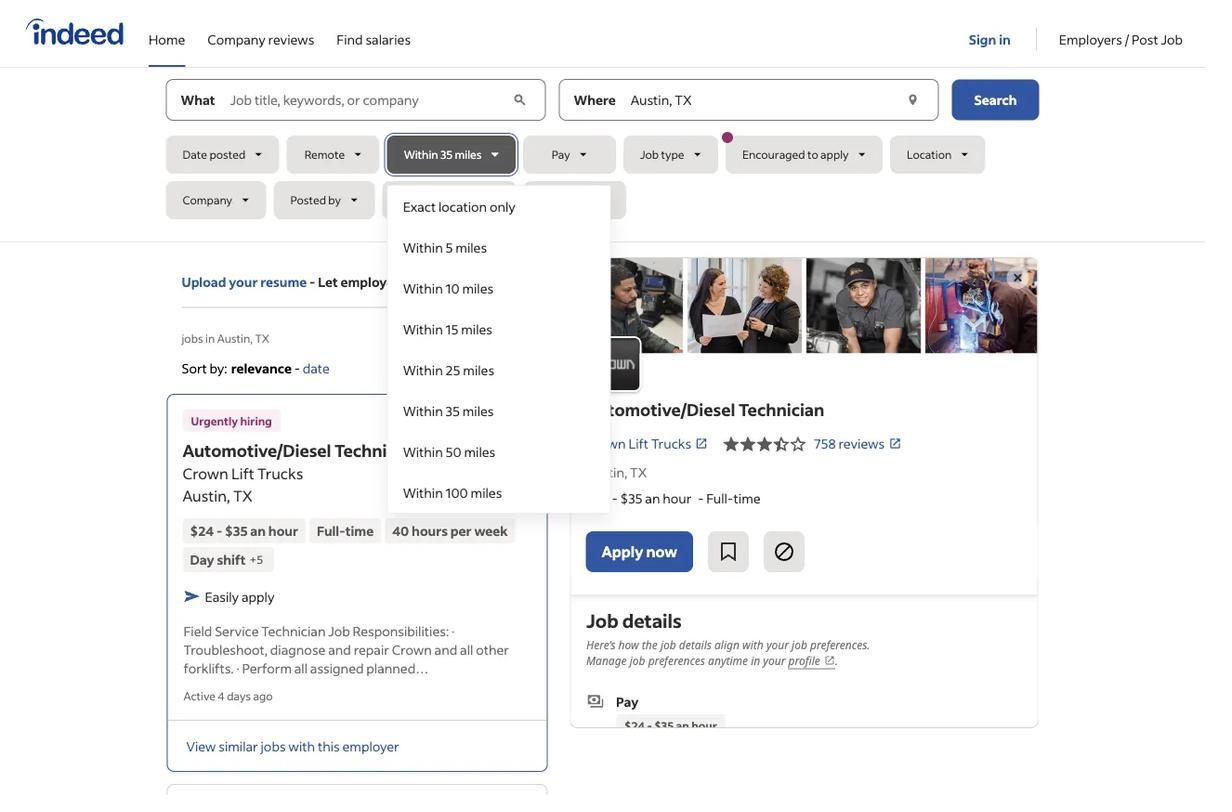 Task type: locate. For each thing, give the bounding box(es) containing it.
within left 25
[[403, 362, 443, 378]]

home link
[[149, 0, 185, 63]]

- down austin, tx
[[612, 490, 618, 507]]

within up exact
[[404, 147, 439, 162]]

1 horizontal spatial $24 - $35 an hour
[[624, 719, 717, 733]]

hour down the manage job preferences anytime in your
[[692, 719, 717, 733]]

not interested image
[[774, 541, 796, 563]]

1 vertical spatial in
[[206, 331, 215, 345]]

5 inside day shift + 5
[[257, 553, 263, 567]]

2 horizontal spatial $35
[[654, 719, 674, 733]]

clear element up location
[[904, 91, 923, 109]]

reviews
[[268, 31, 315, 47], [839, 436, 885, 453]]

1 horizontal spatial pay
[[616, 694, 639, 710]]

company down date posted
[[183, 193, 233, 207]]

automotive/diesel technician
[[586, 399, 825, 421], [183, 440, 420, 462]]

austin, down "crown lift trucks"
[[586, 464, 628, 481]]

1 vertical spatial jobs
[[493, 362, 515, 376]]

0 horizontal spatial trucks
[[258, 464, 303, 483]]

hour down crown lift trucks austin, tx
[[269, 523, 298, 540]]

view similar jobs with this employer
[[186, 738, 400, 755]]

1 vertical spatial technician
[[335, 440, 420, 462]]

0 horizontal spatial and
[[328, 641, 351, 658]]

search
[[975, 92, 1018, 108]]

within 15 miles
[[403, 321, 493, 338]]

within 35 miles up exact location only at top
[[404, 147, 482, 162]]

1 horizontal spatial ·
[[452, 623, 455, 640]]

$24 up day
[[190, 523, 214, 540]]

automotive/diesel technician down hiring
[[183, 440, 420, 462]]

0 horizontal spatial with
[[289, 738, 315, 755]]

within
[[404, 147, 439, 162], [403, 239, 443, 256], [403, 280, 443, 297], [403, 321, 443, 338], [403, 362, 443, 378], [403, 403, 443, 419], [403, 444, 443, 460], [403, 484, 443, 501]]

employers
[[1060, 31, 1123, 47]]

- down crown lift trucks link
[[698, 490, 704, 507]]

hours
[[412, 523, 448, 540]]

$24 - $35 an hour down preferences
[[624, 719, 717, 733]]

company reviews
[[208, 31, 315, 47]]

hour
[[663, 490, 692, 507], [269, 523, 298, 540], [692, 719, 717, 733]]

1 horizontal spatial job
[[661, 638, 676, 653]]

Where field
[[627, 79, 902, 120]]

all left other
[[460, 641, 474, 658]]

758
[[815, 436, 837, 453]]

0 vertical spatial apply
[[821, 147, 849, 162]]

manage job preferences anytime in your
[[586, 654, 789, 669]]

miles right 15
[[461, 321, 493, 338]]

reviews inside "link"
[[268, 31, 315, 47]]

salaries
[[366, 31, 411, 47]]

trucks for crown lift trucks
[[652, 436, 692, 453]]

crown for crown lift trucks austin, tx
[[183, 464, 229, 483]]

$35 down austin, tx
[[621, 490, 643, 507]]

5 up you
[[446, 239, 453, 256]]

crown down urgently
[[183, 464, 229, 483]]

lift
[[629, 436, 649, 453], [231, 464, 255, 483]]

+
[[250, 553, 257, 567]]

0 vertical spatial with
[[743, 638, 764, 653]]

crown inside crown lift trucks austin, tx
[[183, 464, 229, 483]]

hour up now
[[663, 490, 692, 507]]

0 vertical spatial trucks
[[652, 436, 692, 453]]

job right post
[[1162, 31, 1184, 47]]

crown down responsibilities:
[[392, 641, 432, 658]]

jobs right similar
[[261, 738, 286, 755]]

0 horizontal spatial time
[[346, 523, 374, 540]]

0 vertical spatial an
[[646, 490, 661, 507]]

1 horizontal spatial jobs
[[261, 738, 286, 755]]

$24 down austin, tx
[[586, 490, 610, 507]]

profile
[[789, 654, 820, 669]]

$35 down preferences
[[654, 719, 674, 733]]

$35 up shift
[[225, 523, 248, 540]]

0 vertical spatial hour
[[663, 490, 692, 507]]

1 horizontal spatial apply
[[821, 147, 849, 162]]

2 vertical spatial tx
[[233, 487, 253, 506]]

within left 100
[[403, 484, 443, 501]]

0 horizontal spatial lift
[[231, 464, 255, 483]]

automotive/diesel up crown lift trucks link
[[586, 399, 736, 421]]

and left other
[[435, 641, 458, 658]]

1 horizontal spatial and
[[435, 641, 458, 658]]

1 vertical spatial 35
[[446, 403, 460, 419]]

miles for within 100 miles link
[[471, 484, 502, 501]]

1 horizontal spatial tx
[[255, 331, 270, 345]]

full- up save this job image
[[707, 490, 734, 507]]

1 and from the left
[[328, 641, 351, 658]]

in right anytime
[[751, 654, 760, 669]]

2 horizontal spatial tx
[[630, 464, 647, 481]]

now
[[647, 542, 678, 562]]

1 vertical spatial full-
[[317, 523, 346, 540]]

exact location only
[[403, 198, 516, 215]]

resume
[[261, 274, 307, 291]]

close job details image
[[1007, 267, 1030, 289]]

1 horizontal spatial trucks
[[652, 436, 692, 453]]

within 35 miles inside menu
[[403, 403, 494, 419]]

miles right 50
[[464, 444, 496, 460]]

find
[[409, 274, 434, 291]]

automotive/diesel technician up crown lift trucks link
[[586, 399, 825, 421]]

tx up relevance
[[255, 331, 270, 345]]

0 horizontal spatial technician
[[262, 623, 326, 640]]

within inside 'link'
[[403, 362, 443, 378]]

assigned
[[310, 660, 364, 677]]

1 horizontal spatial automotive/diesel technician
[[586, 399, 825, 421]]

your up profile
[[767, 638, 789, 653]]

within 35 miles down within 25 miles
[[403, 403, 494, 419]]

miles down location
[[456, 239, 487, 256]]

apply right to
[[821, 147, 849, 162]]

0 horizontal spatial $24 - $35 an hour
[[190, 523, 298, 540]]

reviews for 758 reviews
[[839, 436, 885, 453]]

view
[[186, 738, 216, 755]]

0 vertical spatial pay
[[552, 147, 571, 162]]

job up assigned
[[328, 623, 350, 640]]

company right home
[[208, 31, 266, 47]]

0 vertical spatial automotive/diesel technician
[[586, 399, 825, 421]]

miles for the within 25 miles 'link'
[[463, 362, 495, 378]]

1 vertical spatial ·
[[237, 660, 240, 677]]

within up find
[[403, 239, 443, 256]]

job
[[1162, 31, 1184, 47], [641, 147, 659, 162], [586, 609, 618, 633], [328, 623, 350, 640]]

2 horizontal spatial crown
[[586, 436, 626, 453]]

- down preferences
[[647, 719, 652, 733]]

an down the manage job preferences anytime in your
[[676, 719, 689, 733]]

within 50 miles
[[403, 444, 496, 460]]

miles inside dropdown button
[[455, 147, 482, 162]]

3.4 out of 5 stars. link to 758 company reviews (opens in a new tab) image
[[723, 433, 807, 456]]

all down diagnose
[[295, 660, 308, 677]]

full- left 40
[[317, 523, 346, 540]]

find
[[337, 31, 363, 47]]

2 vertical spatial technician
[[262, 623, 326, 640]]

job left type
[[641, 147, 659, 162]]

lift inside crown lift trucks link
[[629, 436, 649, 453]]

1 horizontal spatial clear element
[[904, 91, 923, 109]]

1 horizontal spatial full-
[[707, 490, 734, 507]]

job type button
[[624, 136, 719, 174]]

25
[[446, 362, 461, 378]]

within left 10
[[403, 280, 443, 297]]

1 vertical spatial within 35 miles
[[403, 403, 494, 419]]

repair
[[354, 641, 390, 658]]

0 vertical spatial time
[[734, 490, 761, 507]]

35 up exact location only at top
[[441, 147, 453, 162]]

1 vertical spatial reviews
[[839, 436, 885, 453]]

and
[[328, 641, 351, 658], [435, 641, 458, 658]]

40
[[393, 523, 409, 540]]

tx down "crown lift trucks"
[[630, 464, 647, 481]]

crown lift trucks austin, tx
[[183, 464, 303, 506]]

2 vertical spatial $24
[[624, 719, 645, 733]]

time down 3.4 out of 5 stars. link to 758 company reviews (opens in a new tab) image
[[734, 490, 761, 507]]

company reviews link
[[208, 0, 315, 63]]

2 vertical spatial crown
[[392, 641, 432, 658]]

0 vertical spatial reviews
[[268, 31, 315, 47]]

within 5 miles
[[403, 239, 487, 256]]

tx
[[255, 331, 270, 345], [630, 464, 647, 481], [233, 487, 253, 506]]

0 vertical spatial $24 - $35 an hour
[[190, 523, 298, 540]]

0 vertical spatial jobs
[[182, 331, 203, 345]]

35
[[441, 147, 453, 162], [446, 403, 460, 419]]

pay down manage
[[616, 694, 639, 710]]

date
[[303, 360, 330, 377]]

technician up 3.4 out of 5 stars. link to 758 company reviews (opens in a new tab) image
[[739, 399, 825, 421]]

exact
[[403, 198, 436, 215]]

0 horizontal spatial $24
[[190, 523, 214, 540]]

your left profile
[[763, 654, 786, 669]]

2 clear element from the left
[[904, 91, 923, 109]]

tx inside crown lift trucks austin, tx
[[233, 487, 253, 506]]

0 horizontal spatial full-
[[317, 523, 346, 540]]

0 vertical spatial automotive/diesel
[[586, 399, 736, 421]]

hiring
[[240, 414, 272, 428]]

within left 50
[[403, 444, 443, 460]]

2 horizontal spatial in
[[1000, 31, 1011, 47]]

miles
[[455, 147, 482, 162], [456, 239, 487, 256], [463, 280, 494, 297], [461, 321, 493, 338], [463, 362, 495, 378], [463, 403, 494, 419], [464, 444, 496, 460], [471, 484, 502, 501]]

posted
[[291, 193, 326, 207]]

None search field
[[166, 79, 1040, 514]]

1 clear element from the left
[[510, 91, 530, 109]]

encouraged to apply button
[[722, 132, 883, 174]]

days
[[227, 689, 251, 704]]

1 horizontal spatial automotive/diesel
[[586, 399, 736, 421]]

menu containing exact location only
[[387, 185, 611, 514]]

find salaries
[[337, 31, 411, 47]]

lift for crown lift trucks austin, tx
[[231, 464, 255, 483]]

1 vertical spatial your
[[767, 638, 789, 653]]

miles down 50,040 jobs in the top left of the page
[[463, 403, 494, 419]]

5 right shift
[[257, 553, 263, 567]]

0 vertical spatial within 35 miles
[[404, 147, 482, 162]]

35 inside dropdown button
[[441, 147, 453, 162]]

0 vertical spatial austin,
[[217, 331, 253, 345]]

the
[[642, 638, 658, 653]]

trucks down automotive/diesel technician button
[[258, 464, 303, 483]]

details up the manage job preferences anytime in your
[[679, 638, 712, 653]]

1 vertical spatial pay
[[616, 694, 639, 710]]

clear element
[[510, 91, 530, 109], [904, 91, 923, 109]]

miles for within 5 miles link
[[456, 239, 487, 256]]

date
[[183, 147, 207, 162]]

1 vertical spatial hour
[[269, 523, 298, 540]]

preferences.
[[810, 638, 870, 653]]

reviews left find
[[268, 31, 315, 47]]

miles right 25
[[463, 362, 495, 378]]

0 vertical spatial company
[[208, 31, 266, 47]]

1 vertical spatial automotive/diesel
[[183, 440, 331, 462]]

-
[[310, 274, 316, 291], [294, 360, 300, 377], [612, 490, 618, 507], [698, 490, 704, 507], [217, 523, 222, 540], [647, 719, 652, 733]]

0 horizontal spatial 5
[[257, 553, 263, 567]]

0 horizontal spatial automotive/diesel technician
[[183, 440, 420, 462]]

austin, up day
[[183, 487, 230, 506]]

jobs up "sort"
[[182, 331, 203, 345]]

miles right 100
[[471, 484, 502, 501]]

you
[[436, 274, 460, 291]]

· right responsibilities:
[[452, 623, 455, 640]]

details up the
[[622, 609, 682, 633]]

within for within 5 miles link
[[403, 239, 443, 256]]

austin, up by:
[[217, 331, 253, 345]]

50
[[446, 444, 462, 460]]

jobs right 50,040
[[493, 362, 515, 376]]

1 vertical spatial austin,
[[586, 464, 628, 481]]

day
[[190, 552, 214, 568]]

miles inside 'link'
[[463, 362, 495, 378]]

35 down 25
[[446, 403, 460, 419]]

menu
[[387, 185, 611, 514]]

in up by:
[[206, 331, 215, 345]]

1 vertical spatial lift
[[231, 464, 255, 483]]

1 horizontal spatial all
[[460, 641, 474, 658]]

0 horizontal spatial ·
[[237, 660, 240, 677]]

time
[[734, 490, 761, 507], [346, 523, 374, 540]]

1 vertical spatial crown
[[183, 464, 229, 483]]

miles up location
[[455, 147, 482, 162]]

within 35 miles
[[404, 147, 482, 162], [403, 403, 494, 419]]

apply
[[602, 542, 644, 562]]

job down how
[[630, 654, 645, 669]]

.
[[835, 654, 838, 669]]

an
[[646, 490, 661, 507], [250, 523, 266, 540], [676, 719, 689, 733]]

0 vertical spatial your
[[229, 274, 258, 291]]

0 horizontal spatial reviews
[[268, 31, 315, 47]]

2 vertical spatial in
[[751, 654, 760, 669]]

company inside "link"
[[208, 31, 266, 47]]

technician left 50
[[335, 440, 420, 462]]

0 vertical spatial $35
[[621, 490, 643, 507]]

$24 - $35 an hour up "+"
[[190, 523, 298, 540]]

1 horizontal spatial in
[[751, 654, 760, 669]]

job inside employers / post job link
[[1162, 31, 1184, 47]]

within inside dropdown button
[[404, 147, 439, 162]]

$24 down manage
[[624, 719, 645, 733]]

2 vertical spatial austin,
[[183, 487, 230, 506]]

crown lift trucks logo image
[[571, 258, 1038, 354], [586, 336, 642, 392]]

apply inside popup button
[[821, 147, 849, 162]]

lift up austin, tx
[[629, 436, 649, 453]]

0 vertical spatial 5
[[446, 239, 453, 256]]

automotive/diesel down hiring
[[183, 440, 331, 462]]

crown for crown lift trucks
[[586, 436, 626, 453]]

clear element for where
[[904, 91, 923, 109]]

10
[[446, 280, 460, 297]]

pay up exact location only link
[[552, 147, 571, 162]]

an down austin, tx
[[646, 490, 661, 507]]

job inside field service technician job responsibilities: · troubleshoot, diagnose and repair crown and all other forklifts. · perform all assigned planned…
[[328, 623, 350, 640]]

1 vertical spatial all
[[295, 660, 308, 677]]

trucks up $24 - $35 an hour - full-time
[[652, 436, 692, 453]]

0 horizontal spatial automotive/diesel
[[183, 440, 331, 462]]

2 horizontal spatial an
[[676, 719, 689, 733]]

job up profile
[[792, 638, 807, 653]]

lift down urgently hiring
[[231, 464, 255, 483]]

crown
[[586, 436, 626, 453], [183, 464, 229, 483], [392, 641, 432, 658]]

technician
[[739, 399, 825, 421], [335, 440, 420, 462], [262, 623, 326, 640]]

0 horizontal spatial tx
[[233, 487, 253, 506]]

urgently
[[191, 414, 238, 428]]

with right align on the bottom right of the page
[[743, 638, 764, 653]]

lift inside crown lift trucks austin, tx
[[231, 464, 255, 483]]

0 vertical spatial $24
[[586, 490, 610, 507]]

your right upload on the top
[[229, 274, 258, 291]]

0 vertical spatial in
[[1000, 31, 1011, 47]]

within left 15
[[403, 321, 443, 338]]

diagnose
[[270, 641, 326, 658]]

and up assigned
[[328, 641, 351, 658]]

crown up austin, tx
[[586, 436, 626, 453]]

tx up "+"
[[233, 487, 253, 506]]

0 vertical spatial tx
[[255, 331, 270, 345]]

2 vertical spatial $35
[[654, 719, 674, 733]]

with
[[743, 638, 764, 653], [289, 738, 315, 755]]

reviews right '758'
[[839, 436, 885, 453]]

0 horizontal spatial $35
[[225, 523, 248, 540]]

· down troubleshoot,
[[237, 660, 240, 677]]

apply right the easily
[[242, 588, 275, 605]]

0 horizontal spatial clear element
[[510, 91, 530, 109]]

trucks inside crown lift trucks austin, tx
[[258, 464, 303, 483]]

with left this
[[289, 738, 315, 755]]

jobs
[[182, 331, 203, 345], [493, 362, 515, 376], [261, 738, 286, 755]]

perform
[[242, 660, 292, 677]]

1 horizontal spatial 5
[[446, 239, 453, 256]]

clear image
[[510, 91, 530, 109]]

time left 40
[[346, 523, 374, 540]]

1 horizontal spatial crown
[[392, 641, 432, 658]]

within 5 miles link
[[388, 227, 611, 268]]

0 horizontal spatial in
[[206, 331, 215, 345]]

1 vertical spatial company
[[183, 193, 233, 207]]

pay
[[552, 147, 571, 162], [616, 694, 639, 710]]

company inside company dropdown button
[[183, 193, 233, 207]]

- left date
[[294, 360, 300, 377]]

within down within 25 miles
[[403, 403, 443, 419]]

crown lift trucks
[[586, 436, 692, 453]]

in right sign
[[1000, 31, 1011, 47]]

clear element up pay dropdown button
[[510, 91, 530, 109]]

within 15 miles link
[[388, 309, 611, 350]]

let
[[318, 274, 338, 291]]

upload
[[182, 274, 226, 291]]

lift for crown lift trucks
[[629, 436, 649, 453]]

technician up diagnose
[[262, 623, 326, 640]]

miles right 10
[[463, 280, 494, 297]]

job
[[661, 638, 676, 653], [792, 638, 807, 653], [630, 654, 645, 669]]



Task type: describe. For each thing, give the bounding box(es) containing it.
1 horizontal spatial with
[[743, 638, 764, 653]]

within for within 50 miles link
[[403, 444, 443, 460]]

2 vertical spatial your
[[763, 654, 786, 669]]

profile link
[[789, 654, 835, 670]]

1 vertical spatial with
[[289, 738, 315, 755]]

clear element for what
[[510, 91, 530, 109]]

reviews for company reviews
[[268, 31, 315, 47]]

find salaries link
[[337, 0, 411, 63]]

1 horizontal spatial $35
[[621, 490, 643, 507]]

within 100 miles link
[[388, 472, 611, 513]]

active
[[184, 689, 216, 704]]

what
[[181, 92, 215, 108]]

apply now
[[602, 542, 678, 562]]

1 vertical spatial $24
[[190, 523, 214, 540]]

- up day shift + 5
[[217, 523, 222, 540]]

within 25 miles link
[[388, 350, 611, 391]]

within 100 miles
[[403, 484, 502, 501]]

apply now button
[[586, 532, 694, 573]]

15
[[446, 321, 459, 338]]

40 hours per week
[[393, 523, 508, 540]]

within 50 miles link
[[388, 431, 611, 472]]

posted
[[210, 147, 246, 162]]

job details
[[586, 609, 682, 633]]

search button
[[953, 79, 1040, 120]]

automotive/diesel technician button
[[183, 440, 420, 462]]

1 vertical spatial $24 - $35 an hour
[[624, 719, 717, 733]]

sign in
[[970, 31, 1011, 47]]

$24 - $35 an hour - full-time
[[586, 490, 761, 507]]

by
[[329, 193, 341, 207]]

field
[[184, 623, 212, 640]]

remote button
[[287, 136, 380, 174]]

0 vertical spatial all
[[460, 641, 474, 658]]

trucks for crown lift trucks austin, tx
[[258, 464, 303, 483]]

employer
[[343, 738, 400, 755]]

encouraged to apply
[[743, 147, 849, 162]]

planned…
[[367, 660, 429, 677]]

employers / post job
[[1060, 31, 1184, 47]]

100
[[446, 484, 468, 501]]

2 horizontal spatial job
[[792, 638, 807, 653]]

2 horizontal spatial $24
[[624, 719, 645, 733]]

in for sign
[[1000, 31, 1011, 47]]

week
[[475, 523, 508, 540]]

within 35 miles inside dropdown button
[[404, 147, 482, 162]]

responsibilities:
[[353, 623, 449, 640]]

view similar jobs with this employer link
[[186, 738, 400, 755]]

per
[[451, 523, 472, 540]]

0 horizontal spatial apply
[[242, 588, 275, 605]]

2 vertical spatial hour
[[692, 719, 717, 733]]

within 10 miles link
[[388, 268, 611, 309]]

5 inside menu
[[446, 239, 453, 256]]

company for company
[[183, 193, 233, 207]]

0 horizontal spatial all
[[295, 660, 308, 677]]

company button
[[166, 181, 266, 219]]

field service technician job responsibilities: · troubleshoot, diagnose and repair crown and all other forklifts. · perform all assigned planned…
[[184, 623, 509, 677]]

crown inside field service technician job responsibilities: · troubleshoot, diagnose and repair crown and all other forklifts. · perform all assigned planned…
[[392, 641, 432, 658]]

location
[[439, 198, 487, 215]]

only
[[490, 198, 516, 215]]

0 vertical spatial ·
[[452, 623, 455, 640]]

remote
[[305, 147, 345, 162]]

sort
[[182, 360, 207, 377]]

clear image
[[904, 91, 923, 109]]

jobs in austin, tx
[[182, 331, 270, 345]]

1 horizontal spatial time
[[734, 490, 761, 507]]

sort by: relevance - date
[[182, 360, 330, 377]]

location button
[[891, 136, 986, 174]]

within for the within 25 miles 'link'
[[403, 362, 443, 378]]

in for jobs
[[206, 331, 215, 345]]

date posted
[[183, 147, 246, 162]]

none search field containing what
[[166, 79, 1040, 514]]

miles for "within 15 miles" link at the top
[[461, 321, 493, 338]]

date link
[[303, 360, 330, 377]]

0 vertical spatial details
[[622, 609, 682, 633]]

within 35 miles button
[[387, 136, 516, 174]]

posted by button
[[274, 181, 375, 219]]

technician inside field service technician job responsibilities: · troubleshoot, diagnose and repair crown and all other forklifts. · perform all assigned planned…
[[262, 623, 326, 640]]

to
[[808, 147, 819, 162]]

0 horizontal spatial jobs
[[182, 331, 203, 345]]

35 inside menu
[[446, 403, 460, 419]]

company for company reviews
[[208, 31, 266, 47]]

50,040
[[453, 362, 491, 376]]

within 10 miles
[[403, 280, 494, 297]]

sign in link
[[970, 1, 1014, 64]]

0 vertical spatial full-
[[707, 490, 734, 507]]

miles for within 50 miles link
[[464, 444, 496, 460]]

active 4 days ago
[[184, 689, 273, 704]]

4
[[218, 689, 225, 704]]

1 vertical spatial time
[[346, 523, 374, 540]]

this
[[318, 738, 340, 755]]

50,040 jobs
[[453, 362, 515, 376]]

within for the within 10 miles link
[[403, 280, 443, 297]]

exact location only link
[[388, 186, 611, 227]]

1 vertical spatial details
[[679, 638, 712, 653]]

0 vertical spatial technician
[[739, 399, 825, 421]]

pay inside dropdown button
[[552, 147, 571, 162]]

2 and from the left
[[435, 641, 458, 658]]

sign
[[970, 31, 997, 47]]

1 vertical spatial tx
[[630, 464, 647, 481]]

1 horizontal spatial technician
[[335, 440, 420, 462]]

job inside job type dropdown button
[[641, 147, 659, 162]]

relevance
[[231, 360, 292, 377]]

1 vertical spatial $35
[[225, 523, 248, 540]]

job up here's
[[586, 609, 618, 633]]

miles for the within 10 miles link
[[463, 280, 494, 297]]

similar
[[219, 738, 258, 755]]

within for "within 15 miles" link at the top
[[403, 321, 443, 338]]

align
[[715, 638, 740, 653]]

758 reviews link
[[815, 436, 902, 453]]

What field
[[226, 79, 509, 120]]

employers
[[341, 274, 406, 291]]

2 vertical spatial jobs
[[261, 738, 286, 755]]

where
[[574, 92, 616, 108]]

within for the 'within 35 miles' link
[[403, 403, 443, 419]]

1 horizontal spatial an
[[646, 490, 661, 507]]

job type
[[641, 147, 685, 162]]

posted by
[[291, 193, 341, 207]]

- left let
[[310, 274, 316, 291]]

location
[[907, 147, 952, 162]]

austin, inside crown lift trucks austin, tx
[[183, 487, 230, 506]]

1 horizontal spatial $24
[[586, 490, 610, 507]]

within for within 100 miles link
[[403, 484, 443, 501]]

miles for the 'within 35 miles' link
[[463, 403, 494, 419]]

upload your resume - let employers find you
[[182, 274, 460, 291]]

0 horizontal spatial job
[[630, 654, 645, 669]]

within 35 miles link
[[388, 391, 611, 431]]

upload your resume link
[[182, 272, 307, 292]]

/
[[1126, 31, 1130, 47]]

easily apply
[[205, 588, 275, 605]]

save this job image
[[718, 541, 740, 563]]

by:
[[210, 360, 227, 377]]

1 vertical spatial an
[[250, 523, 266, 540]]

758 reviews
[[815, 436, 885, 453]]

home
[[149, 31, 185, 47]]



Task type: vqa. For each thing, say whether or not it's contained in the screenshot.
Within 5 miles link Miles
yes



